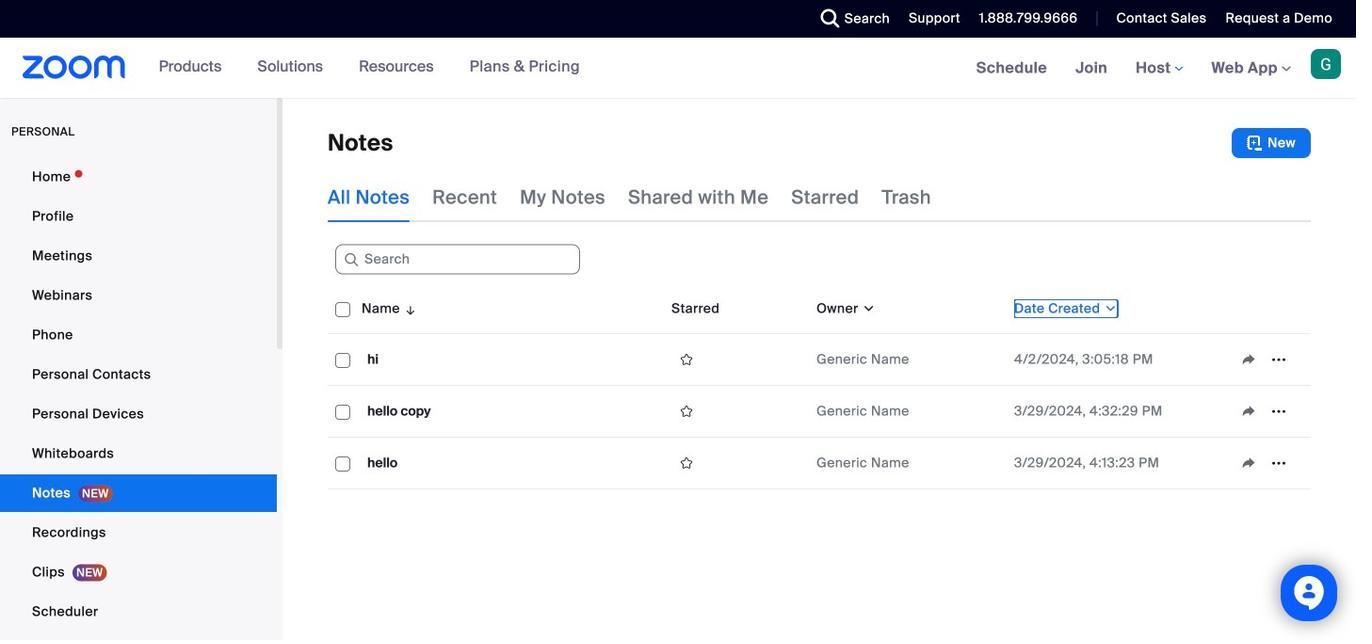 Task type: vqa. For each thing, say whether or not it's contained in the screenshot.
down icon
yes



Task type: describe. For each thing, give the bounding box(es) containing it.
arrow down image
[[400, 298, 417, 320]]

share image
[[1234, 403, 1264, 420]]

more options for hello copy image
[[1264, 403, 1294, 420]]

more options for hi image
[[1264, 351, 1294, 368]]

share image for more options for hello icon
[[1234, 455, 1264, 472]]

share image for more options for hi icon
[[1234, 351, 1264, 368]]



Task type: locate. For each thing, give the bounding box(es) containing it.
zoom logo image
[[23, 56, 126, 79]]

personal menu menu
[[0, 158, 277, 640]]

1 vertical spatial share image
[[1234, 455, 1264, 472]]

share image
[[1234, 351, 1264, 368], [1234, 455, 1264, 472]]

down image
[[1100, 299, 1118, 318]]

more options for hello image
[[1264, 455, 1294, 472]]

meetings navigation
[[962, 38, 1356, 99]]

down image
[[858, 299, 876, 318]]

tabs of all notes page tab list
[[328, 173, 931, 222]]

1 share image from the top
[[1234, 351, 1264, 368]]

product information navigation
[[145, 38, 594, 98]]

Search text field
[[335, 245, 580, 275]]

share image up share image
[[1234, 351, 1264, 368]]

0 vertical spatial share image
[[1234, 351, 1264, 368]]

banner
[[0, 38, 1356, 99]]

profile picture image
[[1311, 49, 1341, 79]]

2 share image from the top
[[1234, 455, 1264, 472]]

application
[[328, 284, 1311, 490], [671, 346, 801, 374], [1234, 346, 1303, 374], [671, 397, 801, 426], [1234, 397, 1303, 426], [671, 449, 801, 477], [1234, 449, 1303, 477]]

share image down share image
[[1234, 455, 1264, 472]]



